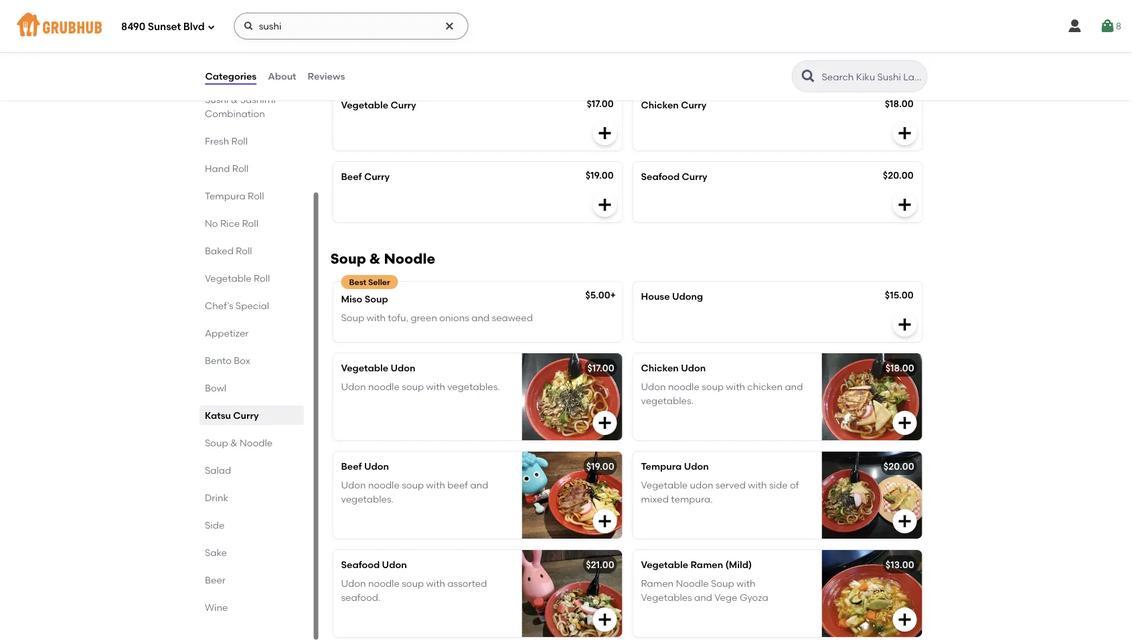 Task type: locate. For each thing, give the bounding box(es) containing it.
$20.00
[[883, 170, 913, 181], [884, 461, 914, 472]]

and right the 'beef'
[[470, 480, 488, 491]]

Search for food, convenience, alcohol... search field
[[234, 13, 468, 39]]

1 horizontal spatial ramen
[[691, 559, 723, 571]]

2 horizontal spatial noodle
[[676, 578, 709, 590]]

salad tab
[[205, 463, 298, 477]]

seafood for seafood udon
[[341, 559, 380, 571]]

and inside the udon noodle soup with chicken and vegetables.
[[785, 381, 803, 393]]

vege
[[714, 592, 737, 603]]

ramen
[[691, 559, 723, 571], [641, 578, 674, 590]]

2 horizontal spatial vegetables.
[[641, 395, 694, 406]]

soup
[[330, 250, 366, 267], [365, 293, 388, 305], [341, 312, 364, 324], [205, 437, 228, 449], [711, 578, 734, 590]]

noodle down seafood udon
[[368, 578, 400, 590]]

udon down beef udon
[[341, 480, 366, 491]]

udon inside the udon noodle soup with chicken and vegetables.
[[641, 381, 666, 393]]

noodle up seller
[[384, 250, 435, 267]]

deep down pork katsu
[[341, 47, 365, 58]]

roll
[[231, 135, 247, 147], [232, 163, 248, 174], [247, 190, 264, 202], [242, 218, 258, 229], [235, 245, 252, 256], [253, 272, 270, 284]]

1 horizontal spatial katsu
[[364, 28, 390, 39]]

noodle inside udon noodle soup with assorted seafood.
[[368, 578, 400, 590]]

soup inside udon noodle soup with assorted seafood.
[[402, 578, 424, 590]]

sunset
[[148, 21, 181, 33]]

1 vertical spatial soup & noodle
[[205, 437, 272, 449]]

noodle down katsu curry "tab"
[[239, 437, 272, 449]]

soup up salad
[[205, 437, 228, 449]]

curry inside "tab"
[[233, 410, 258, 421]]

rice
[[220, 218, 239, 229]]

roll up no rice roll tab
[[247, 190, 264, 202]]

fresh roll tab
[[205, 134, 298, 148]]

chicken udon
[[641, 362, 706, 374]]

roll inside tab
[[235, 245, 252, 256]]

roll for vegetable
[[253, 272, 270, 284]]

vegetable up vegetables
[[641, 559, 688, 571]]

no
[[205, 218, 218, 229]]

katsu
[[364, 28, 390, 39], [205, 410, 231, 421]]

with for vegetable udon served with side of mixed tempura.
[[748, 480, 767, 491]]

0 vertical spatial &
[[230, 94, 238, 105]]

udon
[[690, 480, 713, 491]]

noodle inside udon noodle soup with beef and vegetables.
[[368, 480, 400, 491]]

2 vertical spatial &
[[230, 437, 237, 449]]

$18.00
[[885, 98, 913, 109], [885, 362, 914, 374]]

1 horizontal spatial seafood
[[641, 171, 680, 182]]

sashimi
[[240, 94, 275, 105]]

curry for beef curry
[[364, 171, 390, 182]]

and right chicken
[[785, 381, 803, 393]]

soup
[[402, 381, 424, 393], [702, 381, 724, 393], [402, 480, 424, 491], [402, 578, 424, 590]]

soup down chicken udon
[[702, 381, 724, 393]]

served
[[716, 480, 746, 491]]

1 horizontal spatial vegetables.
[[447, 381, 500, 393]]

udon inside udon noodle soup with assorted seafood.
[[341, 578, 366, 590]]

0 horizontal spatial soup & noodle
[[205, 437, 272, 449]]

$15.00
[[885, 289, 913, 301]]

pork up the deep fried pork
[[341, 28, 362, 39]]

1 vertical spatial ramen
[[641, 578, 674, 590]]

noodle down vegetable udon
[[368, 381, 400, 393]]

chicken
[[747, 381, 783, 393]]

and for chicken
[[785, 381, 803, 393]]

& inside sushi & sashimi combination
[[230, 94, 238, 105]]

roll right baked
[[235, 245, 252, 256]]

1 vertical spatial beef
[[341, 461, 362, 472]]

tempura inside tab
[[205, 190, 245, 202]]

vegetable inside the vegetable udon served with side of mixed tempura.
[[641, 480, 688, 491]]

soup left the 'beef'
[[402, 480, 424, 491]]

0 horizontal spatial seafood
[[341, 559, 380, 571]]

udon noodle soup with chicken and vegetables.
[[641, 381, 803, 406]]

8490
[[121, 21, 145, 33]]

roll for fresh
[[231, 135, 247, 147]]

1 vertical spatial noodle
[[239, 437, 272, 449]]

0 vertical spatial $20.00
[[883, 170, 913, 181]]

sushi & sashimi combination
[[205, 94, 275, 119]]

soup down seller
[[365, 293, 388, 305]]

2 fried from the left
[[668, 47, 690, 58]]

1 horizontal spatial tempura
[[641, 461, 682, 472]]

and inside ramen noodle soup with vegetables and vege gyoza
[[694, 592, 712, 603]]

chicken udon image
[[822, 353, 922, 440]]

1 horizontal spatial soup & noodle
[[330, 250, 435, 267]]

soup down miso
[[341, 312, 364, 324]]

0 horizontal spatial fried
[[368, 47, 390, 58]]

1 fried from the left
[[368, 47, 390, 58]]

deep inside "button"
[[641, 47, 665, 58]]

vegetables. for udon noodle soup with chicken and vegetables.
[[641, 395, 694, 406]]

curry
[[391, 99, 416, 111], [681, 99, 707, 111], [364, 171, 390, 182], [682, 171, 707, 182], [233, 410, 258, 421]]

and left the vege
[[694, 592, 712, 603]]

udon up udon noodle soup with vegetables.
[[391, 362, 415, 374]]

0 horizontal spatial katsu
[[205, 410, 231, 421]]

vegetables. inside the udon noodle soup with chicken and vegetables.
[[641, 395, 694, 406]]

0 horizontal spatial deep
[[341, 47, 365, 58]]

miso soup
[[341, 293, 388, 305]]

1 vertical spatial katsu
[[205, 410, 231, 421]]

svg image
[[1067, 18, 1083, 34], [1100, 18, 1116, 34], [243, 21, 254, 31], [207, 23, 215, 31], [597, 54, 613, 70], [597, 125, 613, 141], [897, 125, 913, 141], [897, 197, 913, 213], [897, 513, 913, 529]]

$17.00
[[587, 98, 614, 109], [587, 362, 614, 374]]

main navigation navigation
[[0, 0, 1132, 52]]

1 horizontal spatial deep
[[641, 47, 665, 58]]

1 vertical spatial $18.00
[[885, 362, 914, 374]]

1 vertical spatial chicken
[[641, 99, 679, 111]]

and
[[471, 312, 489, 324], [785, 381, 803, 393], [470, 480, 488, 491], [694, 592, 712, 603]]

blvd
[[183, 21, 205, 33]]

noodle down 'vegetable ramen (mild)'
[[676, 578, 709, 590]]

svg image inside 8 button
[[1100, 18, 1116, 34]]

with for udon noodle soup with vegetables.
[[426, 381, 445, 393]]

vegetable ramen (mild) image
[[822, 550, 922, 637]]

best
[[349, 277, 366, 287]]

beef
[[341, 171, 362, 182], [341, 461, 362, 472]]

0 vertical spatial pork
[[341, 28, 362, 39]]

svg image
[[444, 21, 455, 31], [897, 54, 913, 70], [597, 197, 613, 213], [897, 317, 913, 333], [597, 415, 613, 431], [897, 415, 913, 431], [597, 513, 613, 529], [597, 612, 613, 628], [897, 612, 913, 628]]

& for sushi & sashimi combination tab
[[230, 94, 238, 105]]

reviews button
[[307, 52, 346, 100]]

$19.00
[[586, 170, 614, 181], [586, 461, 614, 472]]

udon inside udon noodle soup with beef and vegetables.
[[341, 480, 366, 491]]

soup with tofu, green onions and seaweed
[[341, 312, 533, 324]]

pork
[[341, 28, 362, 39], [393, 47, 413, 58]]

with inside the vegetable udon served with side of mixed tempura.
[[748, 480, 767, 491]]

&
[[230, 94, 238, 105], [369, 250, 381, 267], [230, 437, 237, 449]]

1 vertical spatial &
[[369, 250, 381, 267]]

vegetable down reviews
[[341, 99, 388, 111]]

noodle down beef udon
[[368, 480, 400, 491]]

0 vertical spatial chicken
[[692, 47, 730, 58]]

vegetables.
[[447, 381, 500, 393], [641, 395, 694, 406], [341, 493, 394, 505]]

2 vertical spatial chicken
[[641, 362, 679, 374]]

ramen up ramen noodle soup with vegetables and vege gyoza
[[691, 559, 723, 571]]

with inside udon noodle soup with assorted seafood.
[[426, 578, 445, 590]]

noodle inside the udon noodle soup with chicken and vegetables.
[[668, 381, 699, 393]]

salad
[[205, 465, 231, 476]]

2 vertical spatial vegetables.
[[341, 493, 394, 505]]

0 vertical spatial noodle
[[384, 250, 435, 267]]

& up combination
[[230, 94, 238, 105]]

soup down vegetable udon
[[402, 381, 424, 393]]

0 horizontal spatial tempura
[[205, 190, 245, 202]]

1 vertical spatial tempura
[[641, 461, 682, 472]]

and right onions
[[471, 312, 489, 324]]

deep up chicken curry
[[641, 47, 665, 58]]

katsu down bowl
[[205, 410, 231, 421]]

vegetable for vegetable curry
[[341, 99, 388, 111]]

hand roll
[[205, 163, 248, 174]]

& up seller
[[369, 250, 381, 267]]

vegetable up mixed
[[641, 480, 688, 491]]

1 vertical spatial vegetables.
[[641, 395, 694, 406]]

0 horizontal spatial noodle
[[239, 437, 272, 449]]

baked roll
[[205, 245, 252, 256]]

0 vertical spatial beef
[[341, 171, 362, 182]]

0 vertical spatial tempura
[[205, 190, 245, 202]]

vegetable udon image
[[522, 353, 622, 440]]

1 horizontal spatial fried
[[668, 47, 690, 58]]

roll right hand
[[232, 163, 248, 174]]

noodle for seafood
[[368, 578, 400, 590]]

categories
[[205, 71, 257, 82]]

vegetable roll
[[205, 272, 270, 284]]

chef's
[[205, 300, 233, 311]]

soup inside the udon noodle soup with chicken and vegetables.
[[702, 381, 724, 393]]

side tab
[[205, 518, 298, 532]]

pork down search for food, convenience, alcohol... search box
[[393, 47, 413, 58]]

udon down chicken udon
[[641, 381, 666, 393]]

0 horizontal spatial vegetables.
[[341, 493, 394, 505]]

noodle inside tab
[[239, 437, 272, 449]]

0 vertical spatial $18.00
[[885, 98, 913, 109]]

noodle down chicken udon
[[668, 381, 699, 393]]

soup down seafood udon
[[402, 578, 424, 590]]

1 beef from the top
[[341, 171, 362, 182]]

0 vertical spatial vegetables.
[[447, 381, 500, 393]]

2 beef from the top
[[341, 461, 362, 472]]

noodle
[[384, 250, 435, 267], [239, 437, 272, 449], [676, 578, 709, 590]]

tempura up mixed
[[641, 461, 682, 472]]

with for udon noodle soup with chicken and vegetables.
[[726, 381, 745, 393]]

fried down pork katsu
[[368, 47, 390, 58]]

deep for deep fried pork
[[341, 47, 365, 58]]

roll right fresh
[[231, 135, 247, 147]]

tempura
[[205, 190, 245, 202], [641, 461, 682, 472]]

0 horizontal spatial ramen
[[641, 578, 674, 590]]

chef's special tab
[[205, 299, 298, 313]]

seafood.
[[341, 592, 380, 603]]

tempura down 'hand roll'
[[205, 190, 245, 202]]

soup up the vege
[[711, 578, 734, 590]]

vegetable roll tab
[[205, 271, 298, 285]]

0 horizontal spatial pork
[[341, 28, 362, 39]]

beef for beef curry
[[341, 171, 362, 182]]

search icon image
[[800, 68, 816, 84]]

1 vertical spatial $17.00
[[587, 362, 614, 374]]

beef curry
[[341, 171, 390, 182]]

with inside the udon noodle soup with chicken and vegetables.
[[726, 381, 745, 393]]

1 vertical spatial $20.00
[[884, 461, 914, 472]]

deep fried pork
[[341, 47, 413, 58]]

2 vertical spatial noodle
[[676, 578, 709, 590]]

with for ramen noodle soup with vegetables and vege gyoza
[[736, 578, 756, 590]]

$5.00 +
[[585, 289, 616, 301]]

beef udon image
[[522, 452, 622, 539]]

roll up special in the left of the page
[[253, 272, 270, 284]]

ramen up vegetables
[[641, 578, 674, 590]]

8
[[1116, 20, 1121, 32]]

fried inside deep fried chicken "button"
[[668, 47, 690, 58]]

2 deep from the left
[[641, 47, 665, 58]]

box
[[233, 355, 250, 366]]

1 deep from the left
[[341, 47, 365, 58]]

udon up "seafood."
[[341, 578, 366, 590]]

miso
[[341, 293, 362, 305]]

tempura udon image
[[822, 452, 922, 539]]

seafood
[[641, 171, 680, 182], [341, 559, 380, 571]]

vegetables. for udon noodle soup with beef and vegetables.
[[341, 493, 394, 505]]

vegetable
[[341, 99, 388, 111], [205, 272, 251, 284], [341, 362, 388, 374], [641, 480, 688, 491], [641, 559, 688, 571]]

chicken for chicken curry
[[641, 99, 679, 111]]

roll right rice
[[242, 218, 258, 229]]

& down katsu curry in the bottom of the page
[[230, 437, 237, 449]]

seafood for seafood curry
[[641, 171, 680, 182]]

with inside udon noodle soup with beef and vegetables.
[[426, 480, 445, 491]]

with
[[367, 312, 386, 324], [426, 381, 445, 393], [726, 381, 745, 393], [426, 480, 445, 491], [748, 480, 767, 491], [426, 578, 445, 590], [736, 578, 756, 590]]

katsu up the deep fried pork
[[364, 28, 390, 39]]

0 vertical spatial soup & noodle
[[330, 250, 435, 267]]

katsu inside "tab"
[[205, 410, 231, 421]]

fried up chicken curry
[[668, 47, 690, 58]]

udon noodle soup with beef and vegetables.
[[341, 480, 488, 505]]

side
[[205, 519, 224, 531]]

sake tab
[[205, 546, 298, 560]]

with inside ramen noodle soup with vegetables and vege gyoza
[[736, 578, 756, 590]]

1 vertical spatial $19.00
[[586, 461, 614, 472]]

chicken
[[692, 47, 730, 58], [641, 99, 679, 111], [641, 362, 679, 374]]

(mild)
[[725, 559, 752, 571]]

beef udon
[[341, 461, 389, 472]]

1 horizontal spatial pork
[[393, 47, 413, 58]]

soup & noodle up seller
[[330, 250, 435, 267]]

with for udon noodle soup with beef and vegetables.
[[426, 480, 445, 491]]

and for onions
[[471, 312, 489, 324]]

1 vertical spatial pork
[[393, 47, 413, 58]]

udon up udon noodle soup with beef and vegetables.
[[364, 461, 389, 472]]

wine tab
[[205, 601, 298, 615]]

vegetables. inside udon noodle soup with beef and vegetables.
[[341, 493, 394, 505]]

vegetable up udon noodle soup with vegetables.
[[341, 362, 388, 374]]

8490 sunset blvd
[[121, 21, 205, 33]]

$13.00
[[886, 559, 914, 571]]

sushi & sashimi combination tab
[[205, 92, 298, 121]]

noodle
[[368, 381, 400, 393], [668, 381, 699, 393], [368, 480, 400, 491], [368, 578, 400, 590]]

soup inside udon noodle soup with beef and vegetables.
[[402, 480, 424, 491]]

and inside udon noodle soup with beef and vegetables.
[[470, 480, 488, 491]]

vegetable down baked roll
[[205, 272, 251, 284]]

soup & noodle
[[330, 250, 435, 267], [205, 437, 272, 449]]

vegetable inside tab
[[205, 272, 251, 284]]

combination
[[205, 108, 265, 119]]

soup & noodle down katsu curry in the bottom of the page
[[205, 437, 272, 449]]

side
[[769, 480, 788, 491]]

deep
[[341, 47, 365, 58], [641, 47, 665, 58]]

fried for pork
[[368, 47, 390, 58]]

vegetable for vegetable roll
[[205, 272, 251, 284]]

tofu,
[[388, 312, 408, 324]]

1 vertical spatial seafood
[[341, 559, 380, 571]]

0 vertical spatial seafood
[[641, 171, 680, 182]]



Task type: vqa. For each thing, say whether or not it's contained in the screenshot.
the top $19.00
yes



Task type: describe. For each thing, give the bounding box(es) containing it.
$21.00
[[586, 559, 614, 571]]

tempura for tempura roll
[[205, 190, 245, 202]]

mixed
[[641, 493, 669, 505]]

tempura roll
[[205, 190, 264, 202]]

vegetable ramen (mild)
[[641, 559, 752, 571]]

Search Kiku Sushi Larchmont search field
[[820, 70, 923, 83]]

bento
[[205, 355, 231, 366]]

with for udon noodle soup with assorted seafood.
[[426, 578, 445, 590]]

baked roll tab
[[205, 244, 298, 258]]

beef for beef udon
[[341, 461, 362, 472]]

chicken curry
[[641, 99, 707, 111]]

drink tab
[[205, 491, 298, 505]]

curry for vegetable curry
[[391, 99, 416, 111]]

vegetable for vegetable udon
[[341, 362, 388, 374]]

udon up udon
[[684, 461, 709, 472]]

fried for chicken
[[668, 47, 690, 58]]

soup for beef udon
[[402, 480, 424, 491]]

bowl
[[205, 382, 226, 394]]

beef
[[447, 480, 468, 491]]

0 vertical spatial ramen
[[691, 559, 723, 571]]

roll for hand
[[232, 163, 248, 174]]

seafood udon image
[[522, 550, 622, 637]]

fresh
[[205, 135, 229, 147]]

chicken for chicken udon
[[641, 362, 679, 374]]

of
[[790, 480, 799, 491]]

soup inside tab
[[205, 437, 228, 449]]

and for vegetables
[[694, 592, 712, 603]]

house
[[641, 291, 670, 302]]

curry for chicken curry
[[681, 99, 707, 111]]

noodle for vegetable
[[368, 381, 400, 393]]

vegetables
[[641, 592, 692, 603]]

vegetable for vegetable ramen (mild)
[[641, 559, 688, 571]]

1 horizontal spatial noodle
[[384, 250, 435, 267]]

beer
[[205, 574, 225, 586]]

and for beef
[[470, 480, 488, 491]]

deep fried chicken
[[641, 47, 730, 58]]

soup for chicken udon
[[702, 381, 724, 393]]

& for soup & noodle tab
[[230, 437, 237, 449]]

no rice roll tab
[[205, 216, 298, 230]]

appetizer tab
[[205, 326, 298, 340]]

fresh roll
[[205, 135, 247, 147]]

soup for seafood udon
[[402, 578, 424, 590]]

house udong
[[641, 291, 703, 302]]

tempura.
[[671, 493, 713, 505]]

gyoza
[[740, 592, 768, 603]]

green
[[411, 312, 437, 324]]

svg image inside main navigation navigation
[[444, 21, 455, 31]]

curry for seafood curry
[[682, 171, 707, 182]]

sushi
[[205, 94, 228, 105]]

soup & noodle tab
[[205, 436, 298, 450]]

special
[[235, 300, 269, 311]]

seafood curry
[[641, 171, 707, 182]]

deep for deep fried chicken
[[641, 47, 665, 58]]

about button
[[267, 52, 297, 100]]

soup up best
[[330, 250, 366, 267]]

seaweed
[[492, 312, 533, 324]]

hand
[[205, 163, 230, 174]]

noodle for chicken
[[668, 381, 699, 393]]

assorted
[[447, 578, 487, 590]]

tempura for tempura udon
[[641, 461, 682, 472]]

tempura roll tab
[[205, 189, 298, 203]]

appetizer
[[205, 327, 248, 339]]

tempura udon
[[641, 461, 709, 472]]

ramen inside ramen noodle soup with vegetables and vege gyoza
[[641, 578, 674, 590]]

categories button
[[205, 52, 257, 100]]

vegetable udon served with side of mixed tempura.
[[641, 480, 799, 505]]

baked
[[205, 245, 233, 256]]

chicken inside "button"
[[692, 47, 730, 58]]

vegetable udon
[[341, 362, 415, 374]]

udon up the udon noodle soup with chicken and vegetables.
[[681, 362, 706, 374]]

vegetable curry
[[341, 99, 416, 111]]

bento box tab
[[205, 353, 298, 368]]

sake
[[205, 547, 227, 558]]

roll for tempura
[[247, 190, 264, 202]]

katsu curry
[[205, 410, 258, 421]]

soup & noodle inside tab
[[205, 437, 272, 449]]

udon noodle soup with vegetables.
[[341, 381, 500, 393]]

$5.00
[[585, 289, 610, 301]]

bowl tab
[[205, 381, 298, 395]]

8 button
[[1100, 14, 1121, 38]]

udon noodle soup with assorted seafood.
[[341, 578, 487, 603]]

reviews
[[308, 71, 345, 82]]

about
[[268, 71, 296, 82]]

bento box
[[205, 355, 250, 366]]

0 vertical spatial $19.00
[[586, 170, 614, 181]]

0 vertical spatial katsu
[[364, 28, 390, 39]]

ramen noodle soup with vegetables and vege gyoza
[[641, 578, 768, 603]]

0 vertical spatial $17.00
[[587, 98, 614, 109]]

katsu curry tab
[[205, 408, 298, 422]]

noodle inside ramen noodle soup with vegetables and vege gyoza
[[676, 578, 709, 590]]

no rice roll
[[205, 218, 258, 229]]

wine
[[205, 602, 228, 613]]

drink
[[205, 492, 228, 503]]

vegetable for vegetable udon served with side of mixed tempura.
[[641, 480, 688, 491]]

noodle for beef
[[368, 480, 400, 491]]

udon down vegetable udon
[[341, 381, 366, 393]]

soup for vegetable udon
[[402, 381, 424, 393]]

seller
[[368, 277, 390, 287]]

beer tab
[[205, 573, 298, 587]]

chef's special
[[205, 300, 269, 311]]

best seller
[[349, 277, 390, 287]]

pork katsu
[[341, 28, 390, 39]]

onions
[[439, 312, 469, 324]]

seafood udon
[[341, 559, 407, 571]]

roll for baked
[[235, 245, 252, 256]]

soup inside ramen noodle soup with vegetables and vege gyoza
[[711, 578, 734, 590]]

udong
[[672, 291, 703, 302]]

udon up udon noodle soup with assorted seafood.
[[382, 559, 407, 571]]

hand roll tab
[[205, 161, 298, 175]]

+
[[610, 289, 616, 301]]

deep fried chicken button
[[633, 19, 922, 79]]



